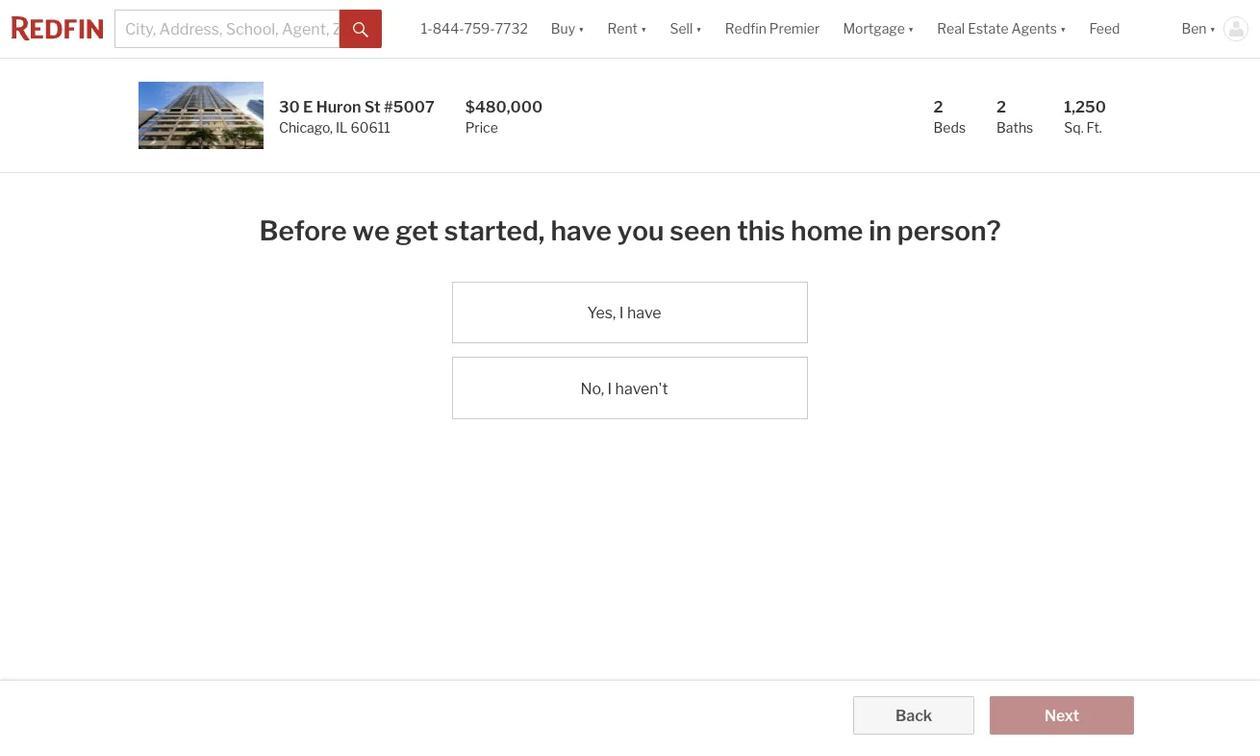 Task type: locate. For each thing, give the bounding box(es) containing it.
2 ▾ from the left
[[641, 21, 647, 37]]

buy
[[551, 21, 575, 37]]

next button
[[990, 697, 1134, 735]]

5 ▾ from the left
[[1060, 21, 1066, 37]]

estate
[[968, 21, 1009, 37]]

1 horizontal spatial i
[[619, 304, 624, 323]]

7732
[[495, 21, 528, 37]]

1 vertical spatial i
[[608, 380, 612, 398]]

home
[[791, 215, 863, 247]]

rent
[[608, 21, 638, 37]]

buy ▾ button
[[551, 0, 585, 58]]

have left you
[[551, 215, 612, 247]]

0 horizontal spatial i
[[608, 380, 612, 398]]

City, Address, School, Agent, ZIP search field
[[114, 10, 340, 48]]

yes,
[[587, 304, 616, 323]]

back button
[[854, 697, 975, 735]]

have right the yes, on the top left
[[627, 304, 662, 323]]

1 ▾ from the left
[[578, 21, 585, 37]]

real estate agents ▾ link
[[937, 0, 1066, 58]]

2 inside 2 baths
[[997, 98, 1006, 116]]

▾ for sell ▾
[[696, 21, 702, 37]]

baths
[[997, 119, 1034, 136]]

0 horizontal spatial 2
[[934, 98, 943, 116]]

2 beds
[[934, 98, 966, 136]]

no,
[[581, 380, 604, 398]]

▾ inside sell ▾ dropdown button
[[696, 21, 702, 37]]

st
[[364, 98, 381, 116]]

back
[[896, 707, 932, 725]]

▾ right 'mortgage'
[[908, 21, 914, 37]]

buy ▾ button
[[540, 0, 596, 58]]

1-844-759-7732 link
[[421, 21, 528, 37]]

2 baths
[[997, 98, 1034, 136]]

in
[[869, 215, 892, 247]]

▾ for mortgage ▾
[[908, 21, 914, 37]]

next
[[1045, 707, 1079, 725]]

submit search image
[[353, 22, 368, 37]]

4 ▾ from the left
[[908, 21, 914, 37]]

redfin premier
[[725, 21, 820, 37]]

▾ inside rent ▾ dropdown button
[[641, 21, 647, 37]]

i right the no,
[[608, 380, 612, 398]]

0 horizontal spatial have
[[551, 215, 612, 247]]

1 vertical spatial have
[[627, 304, 662, 323]]

price
[[465, 119, 498, 136]]

▾ right sell
[[696, 21, 702, 37]]

agents
[[1012, 21, 1057, 37]]

started,
[[444, 215, 545, 247]]

▾ inside buy ▾ dropdown button
[[578, 21, 585, 37]]

2 up beds
[[934, 98, 943, 116]]

buy ▾
[[551, 21, 585, 37]]

2 up baths
[[997, 98, 1006, 116]]

2 2 from the left
[[997, 98, 1006, 116]]

▾ right "ben"
[[1210, 21, 1216, 37]]

6 ▾ from the left
[[1210, 21, 1216, 37]]

1 horizontal spatial 2
[[997, 98, 1006, 116]]

▾ right 'buy' at the top
[[578, 21, 585, 37]]

2 inside 2 beds
[[934, 98, 943, 116]]

0 vertical spatial i
[[619, 304, 624, 323]]

1-844-759-7732
[[421, 21, 528, 37]]

we
[[352, 215, 390, 247]]

have
[[551, 215, 612, 247], [627, 304, 662, 323]]

mortgage ▾ button
[[832, 0, 926, 58]]

0 vertical spatial have
[[551, 215, 612, 247]]

▾ right rent
[[641, 21, 647, 37]]

i
[[619, 304, 624, 323], [608, 380, 612, 398]]

i right the yes, on the top left
[[619, 304, 624, 323]]

759-
[[464, 21, 495, 37]]

huron
[[316, 98, 361, 116]]

no, i haven't
[[581, 380, 668, 398]]

▾ right agents on the top right of page
[[1060, 21, 1066, 37]]

i for haven't
[[608, 380, 612, 398]]

sell ▾
[[670, 21, 702, 37]]

$480,000
[[465, 98, 543, 116]]

ben
[[1182, 21, 1207, 37]]

ben ▾
[[1182, 21, 1216, 37]]

▾ inside mortgage ▾ dropdown button
[[908, 21, 914, 37]]

1 2 from the left
[[934, 98, 943, 116]]

$480,000 price
[[465, 98, 543, 136]]

2
[[934, 98, 943, 116], [997, 98, 1006, 116]]

this
[[737, 215, 785, 247]]

▾ for rent ▾
[[641, 21, 647, 37]]

sell
[[670, 21, 693, 37]]

3 ▾ from the left
[[696, 21, 702, 37]]

feed button
[[1078, 0, 1170, 58]]

▾
[[578, 21, 585, 37], [641, 21, 647, 37], [696, 21, 702, 37], [908, 21, 914, 37], [1060, 21, 1066, 37], [1210, 21, 1216, 37]]

1 horizontal spatial have
[[627, 304, 662, 323]]



Task type: describe. For each thing, give the bounding box(es) containing it.
before
[[259, 215, 347, 247]]

#5007
[[384, 98, 435, 116]]

rent ▾
[[608, 21, 647, 37]]

1-
[[421, 21, 433, 37]]

1,250 sq. ft.
[[1064, 98, 1106, 136]]

30
[[279, 98, 300, 116]]

2 for 2 baths
[[997, 98, 1006, 116]]

60611
[[351, 119, 390, 136]]

,
[[330, 119, 333, 136]]

▾ for buy ▾
[[578, 21, 585, 37]]

mortgage
[[843, 21, 905, 37]]

1,250
[[1064, 98, 1106, 116]]

person?
[[897, 215, 1001, 247]]

you
[[617, 215, 664, 247]]

chicago
[[279, 119, 330, 136]]

30 e huron st #5007 chicago , il 60611
[[279, 98, 435, 136]]

sell ▾ button
[[659, 0, 714, 58]]

e
[[303, 98, 313, 116]]

premier
[[770, 21, 820, 37]]

seen
[[670, 215, 731, 247]]

▾ for ben ▾
[[1210, 21, 1216, 37]]

real
[[937, 21, 965, 37]]

haven't
[[615, 380, 668, 398]]

mortgage ▾ button
[[843, 0, 914, 58]]

sq.
[[1064, 119, 1084, 136]]

beds
[[934, 119, 966, 136]]

2 for 2 beds
[[934, 98, 943, 116]]

ft.
[[1087, 119, 1102, 136]]

844-
[[433, 21, 464, 37]]

before we get started, have you seen this home in person?
[[259, 215, 1001, 247]]

real estate agents ▾ button
[[926, 0, 1078, 58]]

feed
[[1090, 21, 1120, 37]]

▾ inside real estate agents ▾ link
[[1060, 21, 1066, 37]]

redfin premier button
[[714, 0, 832, 58]]

rent ▾ button
[[596, 0, 659, 58]]

yes, i have
[[587, 304, 662, 323]]

sell ▾ button
[[670, 0, 702, 58]]

real estate agents ▾
[[937, 21, 1066, 37]]

mortgage ▾
[[843, 21, 914, 37]]

redfin
[[725, 21, 767, 37]]

i for have
[[619, 304, 624, 323]]

get
[[396, 215, 439, 247]]

il
[[336, 119, 348, 136]]

rent ▾ button
[[608, 0, 647, 58]]

before we get started, have you seen this home in person?. required field. element
[[259, 204, 1001, 251]]



Task type: vqa. For each thing, say whether or not it's contained in the screenshot.
30
yes



